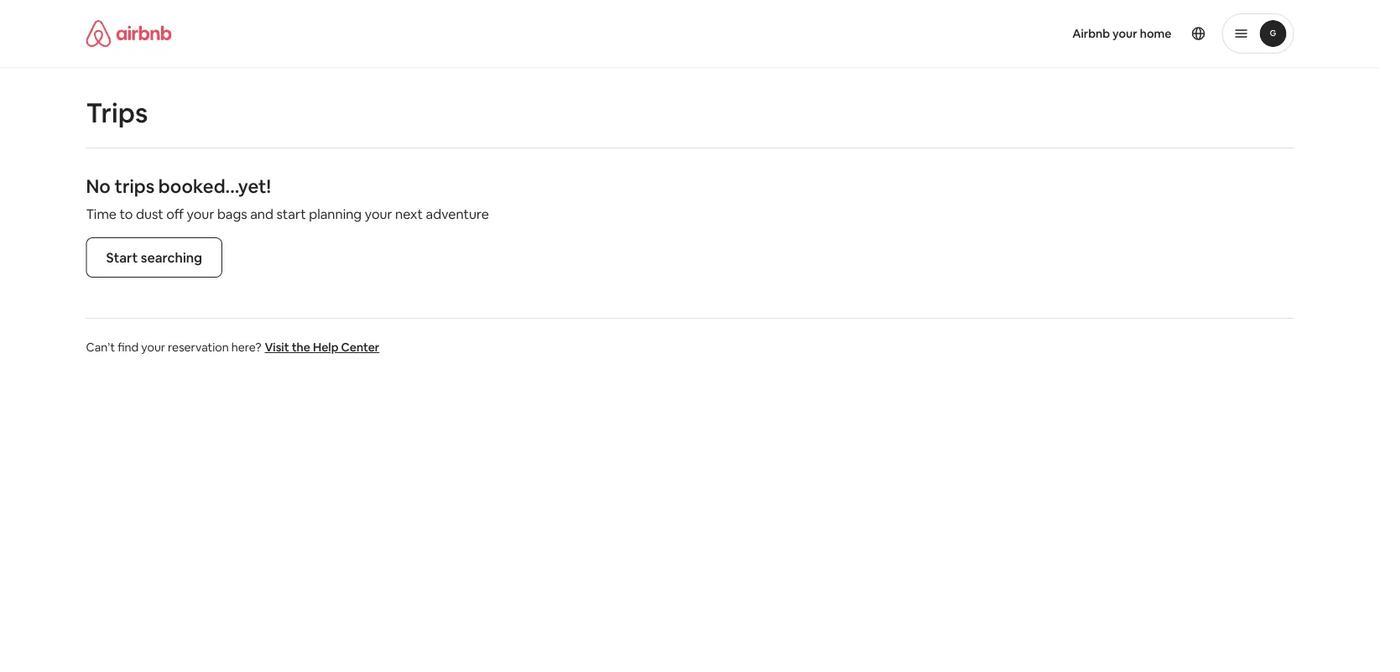 Task type: locate. For each thing, give the bounding box(es) containing it.
find
[[118, 340, 139, 355]]

your
[[1113, 26, 1138, 41], [187, 205, 214, 222], [365, 205, 392, 222], [141, 340, 165, 355]]

your inside profile "element"
[[1113, 26, 1138, 41]]

your right off
[[187, 205, 214, 222]]

trips
[[86, 95, 148, 130]]

help center
[[313, 340, 379, 355]]

profile element
[[710, 0, 1294, 67]]

time
[[86, 205, 117, 222]]

your right find
[[141, 340, 165, 355]]

home
[[1140, 26, 1172, 41]]

no
[[86, 174, 111, 198]]

airbnb your home
[[1072, 26, 1172, 41]]

trips
[[115, 174, 155, 198]]

your right planning
[[365, 205, 392, 222]]

planning
[[309, 205, 362, 222]]

your left home
[[1113, 26, 1138, 41]]

the
[[292, 340, 310, 355]]

visit the help center link
[[265, 340, 379, 355]]

can't
[[86, 340, 115, 355]]



Task type: describe. For each thing, give the bounding box(es) containing it.
airbnb
[[1072, 26, 1110, 41]]

to
[[120, 205, 133, 222]]

start searching link
[[86, 237, 222, 278]]

airbnb your home link
[[1062, 16, 1182, 51]]

booked...yet!
[[158, 174, 271, 198]]

no trips booked...yet! time to dust off your bags and start planning your next adventure
[[86, 174, 489, 222]]

dust
[[136, 205, 163, 222]]

start searching
[[106, 249, 202, 266]]

and
[[250, 205, 274, 222]]

off
[[166, 205, 184, 222]]

bags
[[217, 205, 247, 222]]

next adventure
[[395, 205, 489, 222]]

visit
[[265, 340, 289, 355]]

start
[[106, 249, 138, 266]]

searching
[[141, 249, 202, 266]]

start
[[276, 205, 306, 222]]

can't find your reservation here? visit the help center
[[86, 340, 379, 355]]

reservation here?
[[168, 340, 261, 355]]



Task type: vqa. For each thing, say whether or not it's contained in the screenshot.
bottom 4
no



